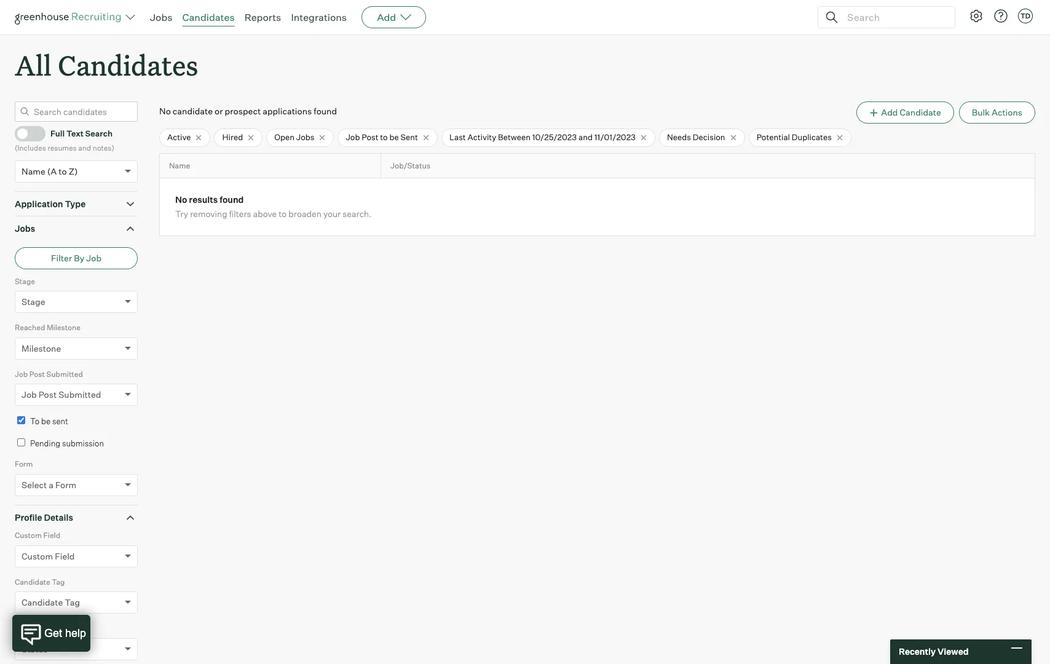 Task type: vqa. For each thing, say whether or not it's contained in the screenshot.
bottommost "Reports"
no



Task type: describe. For each thing, give the bounding box(es) containing it.
activity
[[468, 132, 496, 142]]

td
[[1021, 12, 1031, 20]]

job post submitted element
[[15, 368, 138, 415]]

results
[[189, 195, 218, 205]]

1 vertical spatial job post submitted
[[22, 389, 101, 400]]

pending submission
[[30, 438, 104, 448]]

to for post
[[380, 132, 388, 142]]

0 vertical spatial stage
[[15, 277, 35, 286]]

name (a to z) option
[[22, 166, 78, 176]]

10/25/2023
[[532, 132, 577, 142]]

candidate tag element
[[15, 576, 138, 622]]

1 vertical spatial jobs
[[296, 132, 314, 142]]

td button
[[1016, 6, 1035, 26]]

add for add
[[377, 11, 396, 23]]

application type
[[15, 198, 86, 209]]

0 vertical spatial candidates
[[182, 11, 235, 23]]

actions
[[992, 107, 1023, 118]]

z)
[[69, 166, 78, 176]]

add for add candidate
[[881, 107, 898, 118]]

sent
[[52, 416, 68, 426]]

open
[[274, 132, 295, 142]]

2 vertical spatial candidate
[[22, 597, 63, 608]]

details
[[44, 512, 73, 522]]

viewed
[[938, 646, 969, 657]]

needs
[[667, 132, 691, 142]]

0 vertical spatial job post submitted
[[15, 369, 83, 379]]

potential duplicates
[[757, 132, 832, 142]]

found inside no results found try removing filters above to broaden your search.
[[220, 195, 244, 205]]

removing
[[190, 209, 227, 219]]

reports link
[[245, 11, 281, 23]]

0 vertical spatial post
[[362, 132, 378, 142]]

status element
[[15, 622, 138, 664]]

open jobs
[[274, 132, 314, 142]]

duplicates
[[792, 132, 832, 142]]

filter by job button
[[15, 247, 138, 269]]

stage element
[[15, 275, 138, 322]]

1 horizontal spatial be
[[390, 132, 399, 142]]

11/01/2023
[[594, 132, 636, 142]]

1 vertical spatial post
[[29, 369, 45, 379]]

1 vertical spatial be
[[41, 416, 50, 426]]

try
[[175, 209, 188, 219]]

1 vertical spatial milestone
[[22, 343, 61, 353]]

recently viewed
[[899, 646, 969, 657]]

active
[[167, 132, 191, 142]]

a
[[49, 479, 53, 490]]

(a
[[47, 166, 57, 176]]

2 vertical spatial post
[[39, 389, 57, 400]]

custom field element
[[15, 530, 138, 576]]

to
[[30, 416, 39, 426]]

0 vertical spatial tag
[[52, 577, 65, 586]]

reached
[[15, 323, 45, 332]]

no results found try removing filters above to broaden your search.
[[175, 195, 372, 219]]

select a form
[[22, 479, 76, 490]]

add candidate
[[881, 107, 941, 118]]

0 vertical spatial form
[[15, 459, 33, 469]]

configure image
[[969, 9, 984, 23]]

your
[[323, 209, 341, 219]]

0 vertical spatial custom
[[15, 531, 42, 540]]

between
[[498, 132, 531, 142]]

to inside no results found try removing filters above to broaden your search.
[[279, 209, 287, 219]]

filter by job
[[51, 253, 101, 263]]

select
[[22, 479, 47, 490]]

candidates link
[[182, 11, 235, 23]]

add candidate link
[[857, 102, 954, 124]]

1 vertical spatial candidate
[[15, 577, 50, 586]]

form element
[[15, 458, 138, 505]]

0 vertical spatial custom field
[[15, 531, 60, 540]]

submission
[[62, 438, 104, 448]]

bulk actions link
[[959, 102, 1035, 124]]

reports
[[245, 11, 281, 23]]

to be sent
[[30, 416, 68, 426]]

td button
[[1018, 9, 1033, 23]]

application
[[15, 198, 63, 209]]

0 vertical spatial candidate tag
[[15, 577, 65, 586]]

job/status
[[390, 161, 431, 170]]

decision
[[693, 132, 725, 142]]



Task type: locate. For each thing, give the bounding box(es) containing it.
0 vertical spatial and
[[579, 132, 593, 142]]

full text search (includes resumes and notes)
[[15, 128, 114, 153]]

milestone
[[47, 323, 81, 332], [22, 343, 61, 353]]

to for (a
[[59, 166, 67, 176]]

1 horizontal spatial jobs
[[150, 11, 172, 23]]

found right applications
[[314, 106, 337, 116]]

type
[[65, 198, 86, 209]]

bulk actions
[[972, 107, 1023, 118]]

recently
[[899, 646, 936, 657]]

0 horizontal spatial jobs
[[15, 223, 35, 234]]

field
[[43, 531, 60, 540], [55, 551, 75, 561]]

or
[[215, 106, 223, 116]]

add button
[[362, 6, 426, 28]]

candidates right jobs link
[[182, 11, 235, 23]]

1 horizontal spatial form
[[55, 479, 76, 490]]

0 horizontal spatial and
[[78, 143, 91, 153]]

1 vertical spatial candidate tag
[[22, 597, 80, 608]]

0 horizontal spatial to
[[59, 166, 67, 176]]

1 horizontal spatial and
[[579, 132, 593, 142]]

0 vertical spatial to
[[380, 132, 388, 142]]

0 vertical spatial candidate
[[900, 107, 941, 118]]

To be sent checkbox
[[17, 416, 25, 424]]

1 horizontal spatial to
[[279, 209, 287, 219]]

1 horizontal spatial name
[[169, 161, 190, 170]]

candidate left bulk
[[900, 107, 941, 118]]

hired
[[222, 132, 243, 142]]

filters
[[229, 209, 251, 219]]

1 vertical spatial candidates
[[58, 47, 198, 83]]

job post submitted
[[15, 369, 83, 379], [22, 389, 101, 400]]

custom down profile
[[15, 531, 42, 540]]

candidate up status element
[[22, 597, 63, 608]]

search
[[85, 128, 113, 138]]

reached milestone element
[[15, 322, 138, 368]]

no for no results found try removing filters above to broaden your search.
[[175, 195, 187, 205]]

job post submitted up sent
[[22, 389, 101, 400]]

add
[[377, 11, 396, 23], [881, 107, 898, 118]]

checkmark image
[[20, 129, 30, 137]]

custom down profile details
[[22, 551, 53, 561]]

custom
[[15, 531, 42, 540], [22, 551, 53, 561]]

2 horizontal spatial jobs
[[296, 132, 314, 142]]

prospect
[[225, 106, 261, 116]]

to
[[380, 132, 388, 142], [59, 166, 67, 176], [279, 209, 287, 219]]

1 vertical spatial tag
[[65, 597, 80, 608]]

milestone down stage element
[[47, 323, 81, 332]]

name (a to z)
[[22, 166, 78, 176]]

all
[[15, 47, 52, 83]]

no
[[159, 106, 171, 116], [175, 195, 187, 205]]

add inside add candidate link
[[881, 107, 898, 118]]

2 vertical spatial to
[[279, 209, 287, 219]]

1 vertical spatial status
[[22, 644, 48, 654]]

pending
[[30, 438, 60, 448]]

above
[[253, 209, 277, 219]]

1 vertical spatial and
[[78, 143, 91, 153]]

post down reached at the left of page
[[29, 369, 45, 379]]

1 vertical spatial custom field
[[22, 551, 75, 561]]

reached milestone
[[15, 323, 81, 332]]

0 vertical spatial field
[[43, 531, 60, 540]]

post left 'sent'
[[362, 132, 378, 142]]

candidate tag
[[15, 577, 65, 586], [22, 597, 80, 608]]

profile details
[[15, 512, 73, 522]]

submitted up sent
[[59, 389, 101, 400]]

jobs right the 'open'
[[296, 132, 314, 142]]

candidates down jobs link
[[58, 47, 198, 83]]

no for no candidate or prospect applications found
[[159, 106, 171, 116]]

0 horizontal spatial name
[[22, 166, 45, 176]]

tag down custom field element
[[52, 577, 65, 586]]

sent
[[401, 132, 418, 142]]

full
[[50, 128, 65, 138]]

integrations
[[291, 11, 347, 23]]

be left 'sent'
[[390, 132, 399, 142]]

1 vertical spatial custom
[[22, 551, 53, 561]]

post up to be sent
[[39, 389, 57, 400]]

found
[[314, 106, 337, 116], [220, 195, 244, 205]]

found up filters
[[220, 195, 244, 205]]

0 vertical spatial submitted
[[46, 369, 83, 379]]

no candidate or prospect applications found
[[159, 106, 337, 116]]

0 horizontal spatial add
[[377, 11, 396, 23]]

name left (a
[[22, 166, 45, 176]]

no left 'candidate'
[[159, 106, 171, 116]]

job
[[346, 132, 360, 142], [86, 253, 101, 263], [15, 369, 28, 379], [22, 389, 37, 400]]

1 vertical spatial field
[[55, 551, 75, 561]]

candidate
[[900, 107, 941, 118], [15, 577, 50, 586], [22, 597, 63, 608]]

last activity between 10/25/2023 and 11/01/2023
[[449, 132, 636, 142]]

Search candidates field
[[15, 102, 138, 122]]

search.
[[343, 209, 372, 219]]

job post to be sent
[[346, 132, 418, 142]]

name for name (a to z)
[[22, 166, 45, 176]]

Pending submission checkbox
[[17, 438, 25, 446]]

jobs
[[150, 11, 172, 23], [296, 132, 314, 142], [15, 223, 35, 234]]

1 vertical spatial found
[[220, 195, 244, 205]]

resumes
[[48, 143, 77, 153]]

0 vertical spatial be
[[390, 132, 399, 142]]

0 vertical spatial status
[[15, 624, 37, 633]]

notes)
[[93, 143, 114, 153]]

0 horizontal spatial form
[[15, 459, 33, 469]]

(includes
[[15, 143, 46, 153]]

potential
[[757, 132, 790, 142]]

0 horizontal spatial found
[[220, 195, 244, 205]]

broaden
[[289, 209, 321, 219]]

and inside full text search (includes resumes and notes)
[[78, 143, 91, 153]]

by
[[74, 253, 84, 263]]

be right the to
[[41, 416, 50, 426]]

2 vertical spatial jobs
[[15, 223, 35, 234]]

name for name
[[169, 161, 190, 170]]

candidate inside add candidate link
[[900, 107, 941, 118]]

all candidates
[[15, 47, 198, 83]]

1 vertical spatial stage
[[22, 296, 45, 307]]

and
[[579, 132, 593, 142], [78, 143, 91, 153]]

candidate tag up status element
[[22, 597, 80, 608]]

submitted down reached milestone element
[[46, 369, 83, 379]]

1 vertical spatial add
[[881, 107, 898, 118]]

milestone down reached milestone
[[22, 343, 61, 353]]

applications
[[263, 106, 312, 116]]

greenhouse recruiting image
[[15, 10, 125, 25]]

no inside no results found try removing filters above to broaden your search.
[[175, 195, 187, 205]]

0 horizontal spatial be
[[41, 416, 50, 426]]

tag up status element
[[65, 597, 80, 608]]

1 vertical spatial form
[[55, 479, 76, 490]]

job inside button
[[86, 253, 101, 263]]

0 vertical spatial add
[[377, 11, 396, 23]]

jobs down the application
[[15, 223, 35, 234]]

to left 'sent'
[[380, 132, 388, 142]]

1 horizontal spatial no
[[175, 195, 187, 205]]

form right 'a'
[[55, 479, 76, 490]]

form down pending submission option
[[15, 459, 33, 469]]

filter
[[51, 253, 72, 263]]

1 vertical spatial to
[[59, 166, 67, 176]]

job post submitted down reached milestone element
[[15, 369, 83, 379]]

candidate down custom field element
[[15, 577, 50, 586]]

tag
[[52, 577, 65, 586], [65, 597, 80, 608]]

and left the 11/01/2023
[[579, 132, 593, 142]]

stage
[[15, 277, 35, 286], [22, 296, 45, 307]]

integrations link
[[291, 11, 347, 23]]

name
[[169, 161, 190, 170], [22, 166, 45, 176]]

status
[[15, 624, 37, 633], [22, 644, 48, 654]]

0 vertical spatial jobs
[[150, 11, 172, 23]]

1 horizontal spatial add
[[881, 107, 898, 118]]

needs decision
[[667, 132, 725, 142]]

2 horizontal spatial to
[[380, 132, 388, 142]]

profile
[[15, 512, 42, 522]]

0 vertical spatial no
[[159, 106, 171, 116]]

1 horizontal spatial found
[[314, 106, 337, 116]]

jobs left candidates link
[[150, 11, 172, 23]]

no up try
[[175, 195, 187, 205]]

0 horizontal spatial no
[[159, 106, 171, 116]]

jobs link
[[150, 11, 172, 23]]

Search text field
[[844, 8, 944, 26]]

candidate
[[173, 106, 213, 116]]

and down text
[[78, 143, 91, 153]]

1 vertical spatial no
[[175, 195, 187, 205]]

name down 'active'
[[169, 161, 190, 170]]

to left z)
[[59, 166, 67, 176]]

1 vertical spatial submitted
[[59, 389, 101, 400]]

0 vertical spatial found
[[314, 106, 337, 116]]

text
[[66, 128, 84, 138]]

last
[[449, 132, 466, 142]]

0 vertical spatial milestone
[[47, 323, 81, 332]]

candidate tag down custom field element
[[15, 577, 65, 586]]

to right 'above'
[[279, 209, 287, 219]]

bulk
[[972, 107, 990, 118]]

add inside add popup button
[[377, 11, 396, 23]]

candidates
[[182, 11, 235, 23], [58, 47, 198, 83]]

form
[[15, 459, 33, 469], [55, 479, 76, 490]]

post
[[362, 132, 378, 142], [29, 369, 45, 379], [39, 389, 57, 400]]



